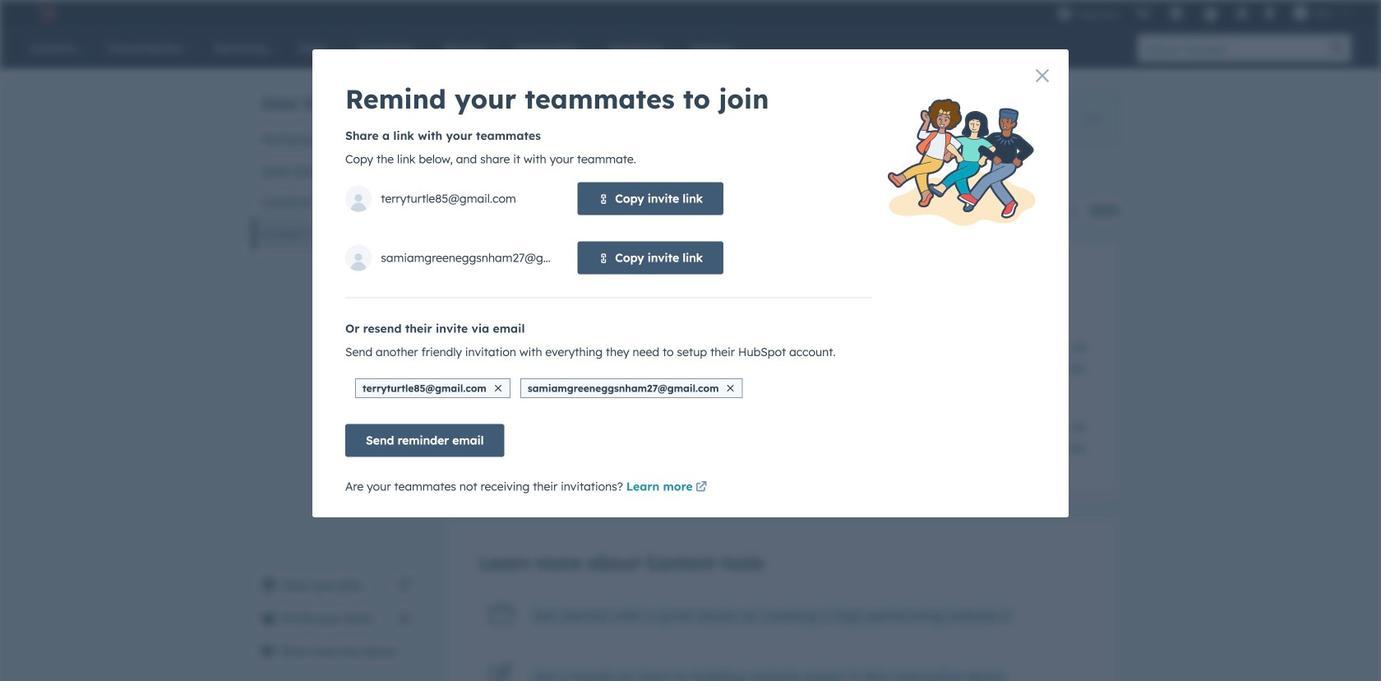Task type: locate. For each thing, give the bounding box(es) containing it.
dialog
[[313, 49, 1069, 517]]

link opens in a new window image
[[696, 478, 708, 498], [399, 576, 410, 596], [399, 580, 410, 591]]

1 horizontal spatial close image
[[1089, 114, 1099, 124]]

Search HubSpot search field
[[1138, 35, 1324, 63]]

0 vertical spatial close image
[[1036, 69, 1050, 82]]

close image
[[1036, 69, 1050, 82], [728, 385, 734, 392]]

progress bar
[[447, 202, 731, 219]]

0 horizontal spatial close image
[[728, 385, 734, 392]]

1 horizontal spatial close image
[[1036, 69, 1050, 82]]

0 vertical spatial close image
[[1089, 114, 1099, 124]]

user guides element
[[253, 71, 420, 249]]

1 vertical spatial close image
[[495, 385, 502, 392]]

garebear orlando image
[[1294, 6, 1309, 21]]

close image
[[1089, 114, 1099, 124], [495, 385, 502, 392]]

link opens in a new window image
[[696, 482, 708, 494], [1001, 608, 1012, 627], [1001, 612, 1012, 623]]

alert
[[447, 94, 1120, 143]]

menu
[[1050, 0, 1362, 26]]



Task type: describe. For each thing, give the bounding box(es) containing it.
0 horizontal spatial close image
[[495, 385, 502, 392]]

1 vertical spatial close image
[[728, 385, 734, 392]]

marketplaces image
[[1170, 7, 1185, 22]]



Task type: vqa. For each thing, say whether or not it's contained in the screenshot.
Name and URL button
no



